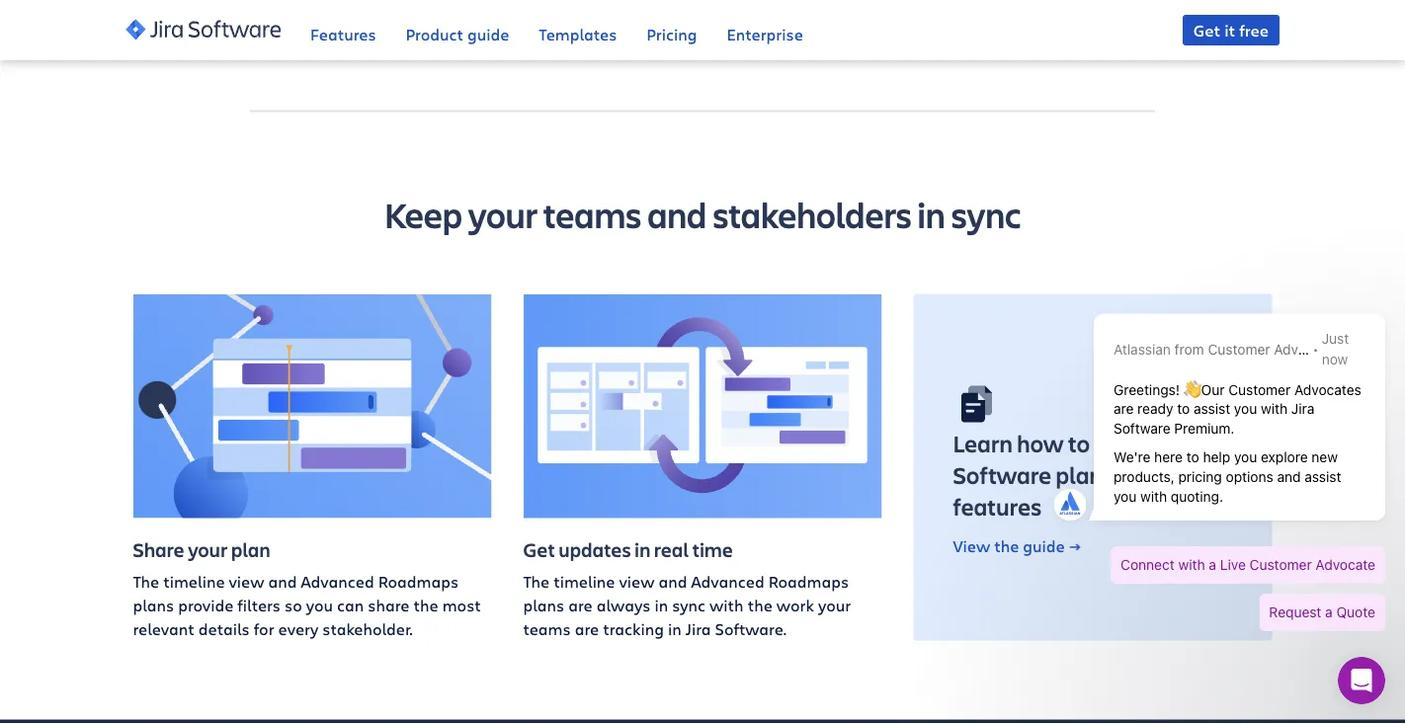 Task type: locate. For each thing, give the bounding box(es) containing it.
0 vertical spatial are
[[569, 595, 593, 616]]

are down always on the bottom left of the page
[[575, 619, 599, 640]]

2 timeline from the left
[[554, 571, 615, 592]]

1 horizontal spatial your
[[468, 192, 538, 239]]

roadmaps up share
[[378, 571, 459, 592]]

software.
[[715, 619, 787, 640]]

1 horizontal spatial timeline
[[554, 571, 615, 592]]

updates
[[559, 537, 631, 563]]

0 vertical spatial your
[[468, 192, 538, 239]]

1 vertical spatial teams
[[524, 619, 571, 640]]

so
[[285, 595, 302, 616]]

view
[[229, 571, 264, 592], [619, 571, 655, 592]]

get updates in real time the timeline view and advanced roadmaps plans are always in sync with the work your teams are tracking in jira software.
[[524, 537, 851, 640]]

1 vertical spatial dialog
[[1339, 657, 1386, 705]]

guide right product
[[468, 23, 510, 44]]

stakeholders
[[713, 192, 912, 239]]

and
[[648, 192, 707, 239], [268, 571, 297, 592], [659, 571, 688, 592]]

0 horizontal spatial advanced
[[301, 571, 374, 592]]

features
[[310, 23, 376, 44]]

the
[[995, 536, 1020, 557], [414, 595, 439, 616], [748, 595, 773, 616]]

share
[[133, 537, 184, 563]]

your left plan
[[188, 537, 228, 563]]

1 vertical spatial sync
[[673, 595, 706, 616]]

teams
[[544, 192, 642, 239], [524, 619, 571, 640]]

roadmaps
[[378, 571, 459, 592], [769, 571, 849, 592]]

0 horizontal spatial timeline
[[163, 571, 225, 592]]

1 advanced from the left
[[301, 571, 374, 592]]

timeline
[[163, 571, 225, 592], [554, 571, 615, 592]]

0 horizontal spatial view
[[229, 571, 264, 592]]

2 view from the left
[[619, 571, 655, 592]]

learn
[[954, 428, 1013, 460]]

jira down with
[[686, 619, 711, 640]]

templates
[[539, 23, 617, 44]]

synced roadmap illustration image
[[524, 295, 882, 519]]

1 vertical spatial jira
[[686, 619, 711, 640]]

advanced
[[301, 571, 374, 592], [692, 571, 765, 592]]

1 view from the left
[[229, 571, 264, 592]]

get left updates
[[524, 537, 556, 563]]

software
[[954, 460, 1052, 491]]

1 vertical spatial guide
[[1024, 536, 1065, 557]]

and inside the share your plan the timeline view and advanced roadmaps plans provide filters so you can share the most relevant details for every stakeholder.
[[268, 571, 297, 592]]

the up software.
[[748, 595, 773, 616]]

guide down 'features'
[[1024, 536, 1065, 557]]

jira right use
[[1136, 428, 1173, 460]]

view up filters
[[229, 571, 264, 592]]

1 vertical spatial are
[[575, 619, 599, 640]]

work
[[777, 595, 815, 616]]

the
[[133, 571, 159, 592], [524, 571, 550, 592]]

0 vertical spatial jira
[[1136, 428, 1173, 460]]

2 plans from the left
[[524, 595, 565, 616]]

how
[[1018, 428, 1065, 460]]

teams inside get updates in real time the timeline view and advanced roadmaps plans are always in sync with the work your teams are tracking in jira software.
[[524, 619, 571, 640]]

provide
[[178, 595, 234, 616]]

roadmaps up work
[[769, 571, 849, 592]]

use
[[1095, 428, 1132, 460]]

1 timeline from the left
[[163, 571, 225, 592]]

sync inside get updates in real time the timeline view and advanced roadmaps plans are always in sync with the work your teams are tracking in jira software.
[[673, 595, 706, 616]]

advanced inside get updates in real time the timeline view and advanced roadmaps plans are always in sync with the work your teams are tracking in jira software.
[[692, 571, 765, 592]]

keep your teams and stakeholders in sync
[[384, 192, 1022, 239]]

your inside the share your plan the timeline view and advanced roadmaps plans provide filters so you can share the most relevant details for every stakeholder.
[[188, 537, 228, 563]]

your right keep
[[468, 192, 538, 239]]

view up always on the bottom left of the page
[[619, 571, 655, 592]]

0 horizontal spatial sync
[[673, 595, 706, 616]]

are
[[569, 595, 593, 616], [575, 619, 599, 640]]

1 horizontal spatial plans
[[524, 595, 565, 616]]

0 horizontal spatial the
[[414, 595, 439, 616]]

1 horizontal spatial roadmaps
[[769, 571, 849, 592]]

time
[[693, 537, 733, 563]]

0 horizontal spatial your
[[188, 537, 228, 563]]

0 horizontal spatial guide
[[468, 23, 510, 44]]

guide
[[468, 23, 510, 44], [1024, 536, 1065, 557]]

jira inside the learn how to use jira software planning features
[[1136, 428, 1173, 460]]

free
[[1240, 19, 1269, 41]]

2 roadmaps from the left
[[769, 571, 849, 592]]

keep
[[384, 192, 463, 239]]

share roadmap illustration image
[[133, 295, 492, 519]]

0 horizontal spatial get
[[524, 537, 556, 563]]

0 vertical spatial guide
[[468, 23, 510, 44]]

1 horizontal spatial get
[[1194, 19, 1221, 41]]

0 horizontal spatial roadmaps
[[378, 571, 459, 592]]

timeline down updates
[[554, 571, 615, 592]]

plans up relevant
[[133, 595, 174, 616]]

sync
[[952, 192, 1022, 239], [673, 595, 706, 616]]

1 horizontal spatial the
[[524, 571, 550, 592]]

1 horizontal spatial view
[[619, 571, 655, 592]]

1 horizontal spatial the
[[748, 595, 773, 616]]

every
[[278, 619, 319, 640]]

0 vertical spatial get
[[1194, 19, 1221, 41]]

dialog
[[1040, 292, 1396, 652], [1339, 657, 1386, 705]]

get left it
[[1194, 19, 1221, 41]]

0 horizontal spatial jira
[[686, 619, 711, 640]]

product guide
[[406, 23, 510, 44]]

view the guide link
[[954, 536, 1095, 557]]

2 the from the left
[[524, 571, 550, 592]]

get it free link
[[1183, 15, 1280, 45]]

plans
[[133, 595, 174, 616], [524, 595, 565, 616]]

2 advanced from the left
[[692, 571, 765, 592]]

advanced up with
[[692, 571, 765, 592]]

in
[[918, 192, 946, 239], [635, 537, 651, 563], [655, 595, 669, 616], [668, 619, 682, 640]]

1 vertical spatial get
[[524, 537, 556, 563]]

1 plans from the left
[[133, 595, 174, 616]]

1 horizontal spatial sync
[[952, 192, 1022, 239]]

most
[[443, 595, 481, 616]]

view
[[954, 536, 991, 557]]

your
[[468, 192, 538, 239], [188, 537, 228, 563], [819, 595, 851, 616]]

2 horizontal spatial your
[[819, 595, 851, 616]]

0 horizontal spatial the
[[133, 571, 159, 592]]

the right view
[[995, 536, 1020, 557]]

get
[[1194, 19, 1221, 41], [524, 537, 556, 563]]

jira
[[1136, 428, 1173, 460], [686, 619, 711, 640]]

1 vertical spatial your
[[188, 537, 228, 563]]

are left always on the bottom left of the page
[[569, 595, 593, 616]]

plans down updates
[[524, 595, 565, 616]]

0 horizontal spatial plans
[[133, 595, 174, 616]]

timeline up provide
[[163, 571, 225, 592]]

the left most
[[414, 595, 439, 616]]

plan
[[231, 537, 271, 563]]

1 horizontal spatial jira
[[1136, 428, 1173, 460]]

2 vertical spatial your
[[819, 595, 851, 616]]

0 vertical spatial teams
[[544, 192, 642, 239]]

get inside get updates in real time the timeline view and advanced roadmaps plans are always in sync with the work your teams are tracking in jira software.
[[524, 537, 556, 563]]

0 vertical spatial dialog
[[1040, 292, 1396, 652]]

1 horizontal spatial advanced
[[692, 571, 765, 592]]

jira inside get updates in real time the timeline view and advanced roadmaps plans are always in sync with the work your teams are tracking in jira software.
[[686, 619, 711, 640]]

it
[[1225, 19, 1236, 41]]

advanced up can
[[301, 571, 374, 592]]

0 vertical spatial sync
[[952, 192, 1022, 239]]

pricing
[[647, 23, 697, 44]]

you
[[306, 595, 333, 616]]

1 the from the left
[[133, 571, 159, 592]]

your right work
[[819, 595, 851, 616]]

1 roadmaps from the left
[[378, 571, 459, 592]]



Task type: describe. For each thing, give the bounding box(es) containing it.
share
[[368, 595, 410, 616]]

templates link
[[539, 0, 617, 60]]

pricing link
[[647, 0, 697, 60]]

the inside the share your plan the timeline view and advanced roadmaps plans provide filters so you can share the most relevant details for every stakeholder.
[[414, 595, 439, 616]]

view the guide
[[954, 536, 1065, 557]]

timeline inside get updates in real time the timeline view and advanced roadmaps plans are always in sync with the work your teams are tracking in jira software.
[[554, 571, 615, 592]]

features link
[[310, 0, 376, 60]]

your inside get updates in real time the timeline view and advanced roadmaps plans are always in sync with the work your teams are tracking in jira software.
[[819, 595, 851, 616]]

real
[[655, 537, 689, 563]]

multiple pages icon image
[[954, 381, 1001, 428]]

the inside get updates in real time the timeline view and advanced roadmaps plans are always in sync with the work your teams are tracking in jira software.
[[748, 595, 773, 616]]

learn how to use jira software planning features
[[954, 428, 1173, 523]]

enterprise link
[[727, 0, 804, 60]]

share your plan the timeline view and advanced roadmaps plans provide filters so you can share the most relevant details for every stakeholder.
[[133, 537, 481, 640]]

roadmaps inside the share your plan the timeline view and advanced roadmaps plans provide filters so you can share the most relevant details for every stakeholder.
[[378, 571, 459, 592]]

to
[[1069, 428, 1091, 460]]

tracking
[[603, 619, 664, 640]]

relevant
[[133, 619, 195, 640]]

plans inside get updates in real time the timeline view and advanced roadmaps plans are always in sync with the work your teams are tracking in jira software.
[[524, 595, 565, 616]]

with
[[710, 595, 744, 616]]

stakeholder.
[[323, 619, 413, 640]]

view inside get updates in real time the timeline view and advanced roadmaps plans are always in sync with the work your teams are tracking in jira software.
[[619, 571, 655, 592]]

enterprise
[[727, 23, 804, 44]]

get for it
[[1194, 19, 1221, 41]]

timeline inside the share your plan the timeline view and advanced roadmaps plans provide filters so you can share the most relevant details for every stakeholder.
[[163, 571, 225, 592]]

and inside get updates in real time the timeline view and advanced roadmaps plans are always in sync with the work your teams are tracking in jira software.
[[659, 571, 688, 592]]

view inside the share your plan the timeline view and advanced roadmaps plans provide filters so you can share the most relevant details for every stakeholder.
[[229, 571, 264, 592]]

1 horizontal spatial guide
[[1024, 536, 1065, 557]]

the inside get updates in real time the timeline view and advanced roadmaps plans are always in sync with the work your teams are tracking in jira software.
[[524, 571, 550, 592]]

your for plan
[[188, 537, 228, 563]]

your for teams
[[468, 192, 538, 239]]

product
[[406, 23, 464, 44]]

can
[[337, 595, 364, 616]]

get it free
[[1194, 19, 1269, 41]]

the inside the share your plan the timeline view and advanced roadmaps plans provide filters so you can share the most relevant details for every stakeholder.
[[133, 571, 159, 592]]

2 horizontal spatial the
[[995, 536, 1020, 557]]

get for updates
[[524, 537, 556, 563]]

always
[[597, 595, 651, 616]]

advanced inside the share your plan the timeline view and advanced roadmaps plans provide filters so you can share the most relevant details for every stakeholder.
[[301, 571, 374, 592]]

details
[[199, 619, 250, 640]]

for
[[254, 619, 274, 640]]

filters
[[238, 595, 281, 616]]

planning
[[1056, 460, 1149, 491]]

product guide link
[[406, 0, 510, 60]]

roadmaps inside get updates in real time the timeline view and advanced roadmaps plans are always in sync with the work your teams are tracking in jira software.
[[769, 571, 849, 592]]

plans inside the share your plan the timeline view and advanced roadmaps plans provide filters so you can share the most relevant details for every stakeholder.
[[133, 595, 174, 616]]

features
[[954, 492, 1042, 523]]



Task type: vqa. For each thing, say whether or not it's contained in the screenshot.
right Get
yes



